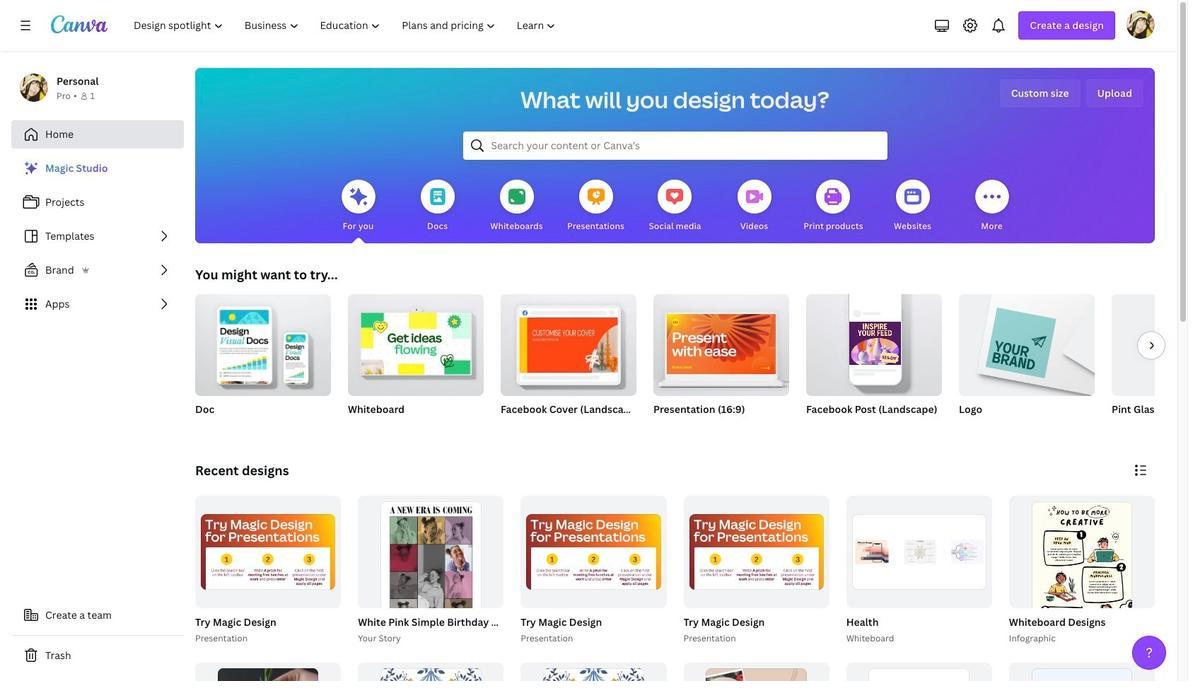 Task type: describe. For each thing, give the bounding box(es) containing it.
top level navigation element
[[125, 11, 568, 40]]



Task type: locate. For each thing, give the bounding box(es) containing it.
None search field
[[463, 132, 888, 160]]

Search search field
[[491, 132, 859, 159]]

group
[[195, 289, 331, 434], [195, 289, 331, 396], [654, 289, 790, 434], [654, 289, 790, 396], [807, 289, 942, 434], [807, 289, 942, 396], [959, 289, 1095, 434], [959, 289, 1095, 396], [348, 294, 484, 434], [348, 294, 484, 396], [501, 294, 637, 434], [1112, 294, 1189, 434], [1112, 294, 1189, 396], [192, 496, 341, 646], [195, 496, 341, 608], [355, 496, 646, 681], [358, 496, 504, 681], [518, 496, 667, 646], [521, 496, 667, 608], [681, 496, 830, 646], [684, 496, 830, 608], [844, 496, 993, 646], [847, 496, 993, 608], [1007, 496, 1155, 681], [1009, 496, 1155, 681], [195, 663, 341, 681], [358, 663, 504, 681], [521, 663, 667, 681], [684, 663, 830, 681], [847, 663, 993, 681], [1009, 663, 1155, 681]]

stephanie aranda image
[[1127, 11, 1155, 39]]

list
[[11, 154, 184, 318]]



Task type: vqa. For each thing, say whether or not it's contained in the screenshot.
"list"
yes



